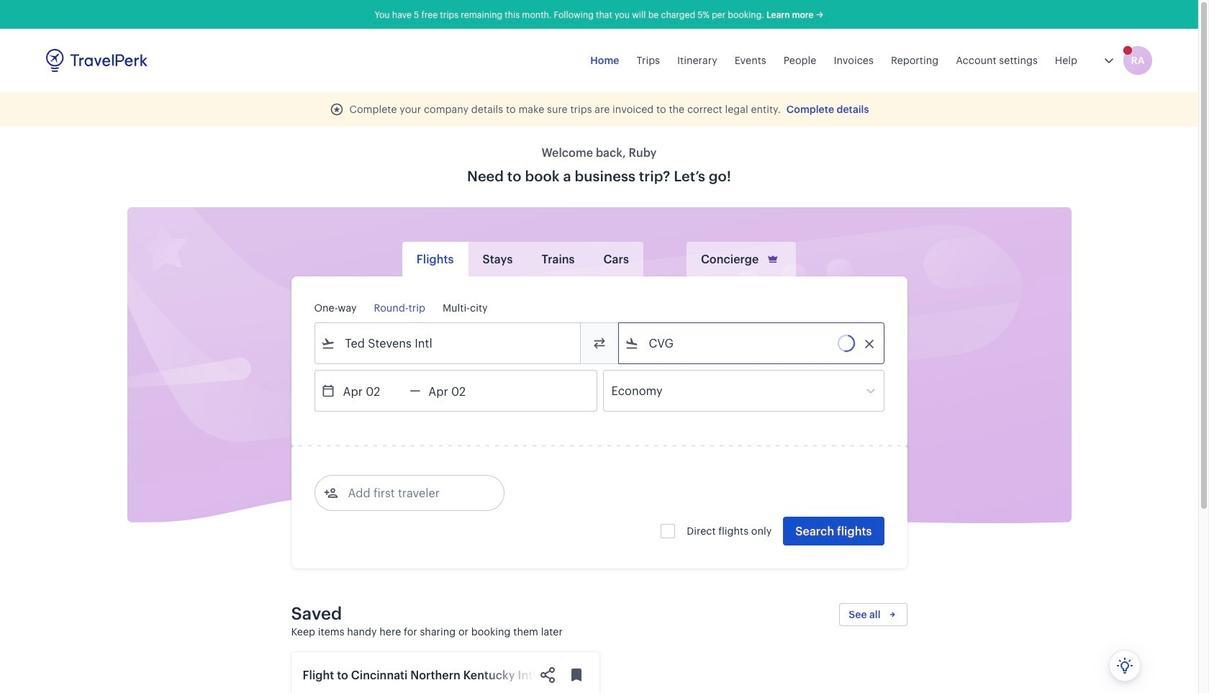 Task type: describe. For each thing, give the bounding box(es) containing it.
To search field
[[639, 332, 865, 355]]

Return text field
[[421, 371, 495, 411]]



Task type: vqa. For each thing, say whether or not it's contained in the screenshot.
From search box
yes



Task type: locate. For each thing, give the bounding box(es) containing it.
Add first traveler search field
[[338, 481, 488, 504]]

From search field
[[335, 332, 561, 355]]

Depart text field
[[335, 371, 410, 411]]



